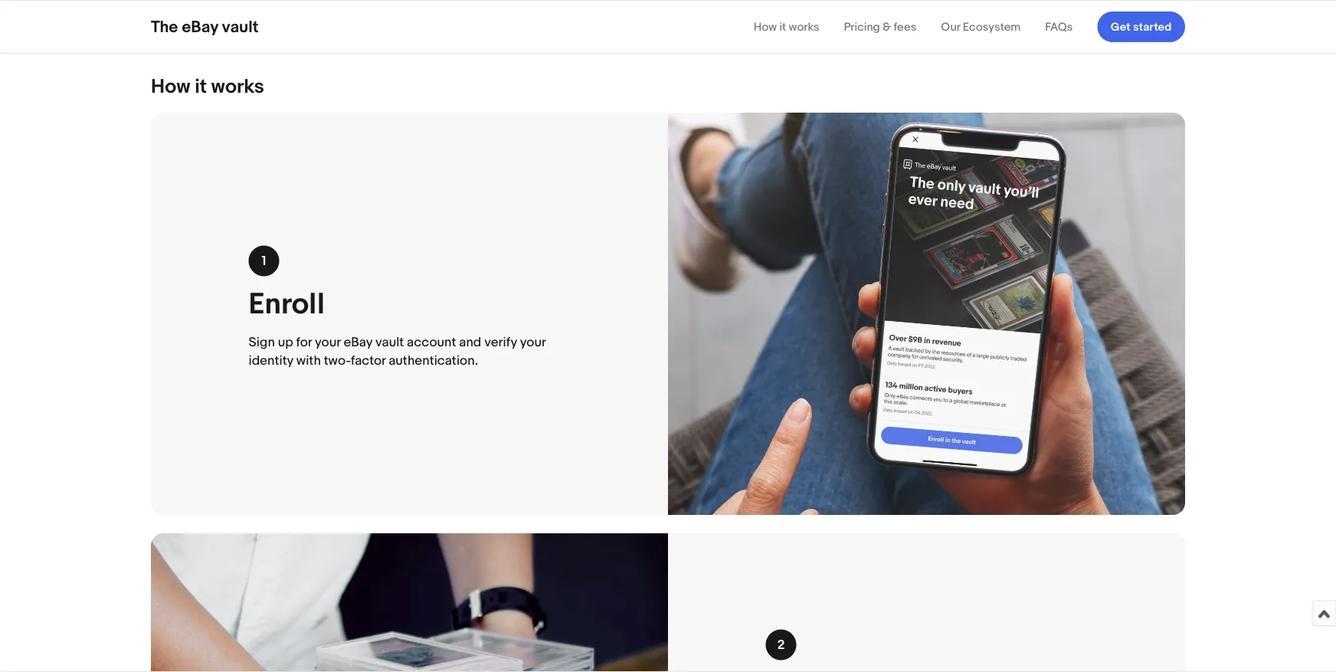 Task type: describe. For each thing, give the bounding box(es) containing it.
fees
[[894, 20, 917, 34]]

two-
[[324, 352, 351, 369]]

our ecosystem
[[942, 20, 1021, 34]]

1 horizontal spatial it
[[780, 20, 787, 34]]

0 vertical spatial ebay
[[182, 17, 218, 37]]

ebay vault collector experience image for 1
[[668, 113, 1186, 515]]

and
[[459, 334, 482, 350]]

get started link
[[1098, 11, 1186, 42]]

get started
[[1111, 20, 1173, 34]]

account
[[407, 334, 456, 350]]

faqs
[[1046, 20, 1073, 34]]

the ebay vault
[[151, 17, 259, 37]]

with
[[297, 352, 321, 369]]

0 horizontal spatial how it works
[[151, 75, 264, 99]]

0 vertical spatial how it works
[[754, 20, 820, 34]]

vault inside sign up for your ebay vault account and verify your identity with two-factor authentication.
[[376, 334, 404, 350]]

0 vertical spatial works
[[789, 20, 820, 34]]

pricing & fees
[[844, 20, 917, 34]]



Task type: vqa. For each thing, say whether or not it's contained in the screenshot.
the topmost How it works
yes



Task type: locate. For each thing, give the bounding box(es) containing it.
0 horizontal spatial how
[[151, 75, 190, 99]]

1
[[262, 253, 266, 269]]

0 horizontal spatial your
[[315, 334, 341, 350]]

1 vertical spatial how it works
[[151, 75, 264, 99]]

sign
[[249, 334, 275, 350]]

0 horizontal spatial works
[[211, 75, 264, 99]]

0 vertical spatial it
[[780, 20, 787, 34]]

enroll
[[249, 287, 325, 323]]

factor
[[351, 352, 386, 369]]

our ecosystem link
[[942, 20, 1021, 34]]

up
[[278, 334, 293, 350]]

it
[[780, 20, 787, 34], [195, 75, 207, 99]]

0 vertical spatial vault
[[222, 17, 259, 37]]

works down the ebay vault
[[211, 75, 264, 99]]

started
[[1134, 20, 1173, 34]]

identity
[[249, 352, 294, 369]]

authentication.
[[389, 352, 478, 369]]

ebay vault collector experience image for 2
[[151, 534, 668, 672]]

1 horizontal spatial ebay
[[344, 334, 373, 350]]

1 vertical spatial works
[[211, 75, 264, 99]]

0 vertical spatial ebay vault collector experience image
[[668, 113, 1186, 515]]

1 horizontal spatial your
[[520, 334, 546, 350]]

2
[[778, 637, 785, 653]]

1 vertical spatial ebay
[[344, 334, 373, 350]]

how it works
[[754, 20, 820, 34], [151, 75, 264, 99]]

vault right the the
[[222, 17, 259, 37]]

sign up for your ebay vault account and verify your identity with two-factor authentication.
[[249, 334, 546, 369]]

1 vertical spatial ebay vault collector experience image
[[151, 534, 668, 672]]

ebay inside sign up for your ebay vault account and verify your identity with two-factor authentication.
[[344, 334, 373, 350]]

your up 'two-'
[[315, 334, 341, 350]]

ebay vault collector experience image
[[668, 113, 1186, 515], [151, 534, 668, 672]]

our
[[942, 20, 961, 34]]

1 horizontal spatial how
[[754, 20, 777, 34]]

vault up factor
[[376, 334, 404, 350]]

works
[[789, 20, 820, 34], [211, 75, 264, 99]]

vault
[[222, 17, 259, 37], [376, 334, 404, 350]]

how it works down the ebay vault
[[151, 75, 264, 99]]

1 your from the left
[[315, 334, 341, 350]]

how it works link
[[754, 20, 820, 34]]

&
[[883, 20, 892, 34]]

faqs link
[[1046, 20, 1073, 34]]

how it works left pricing
[[754, 20, 820, 34]]

your right verify
[[520, 334, 546, 350]]

1 vertical spatial how
[[151, 75, 190, 99]]

verify
[[485, 334, 517, 350]]

0 vertical spatial how
[[754, 20, 777, 34]]

ebay right the the
[[182, 17, 218, 37]]

pricing & fees link
[[844, 20, 917, 34]]

0 horizontal spatial vault
[[222, 17, 259, 37]]

the
[[151, 17, 178, 37]]

how
[[754, 20, 777, 34], [151, 75, 190, 99]]

ebay up factor
[[344, 334, 373, 350]]

0 horizontal spatial ebay
[[182, 17, 218, 37]]

1 horizontal spatial vault
[[376, 334, 404, 350]]

for
[[296, 334, 312, 350]]

1 vertical spatial vault
[[376, 334, 404, 350]]

2 your from the left
[[520, 334, 546, 350]]

0 horizontal spatial it
[[195, 75, 207, 99]]

your
[[315, 334, 341, 350], [520, 334, 546, 350]]

ebay
[[182, 17, 218, 37], [344, 334, 373, 350]]

1 horizontal spatial works
[[789, 20, 820, 34]]

1 vertical spatial it
[[195, 75, 207, 99]]

1 horizontal spatial how it works
[[754, 20, 820, 34]]

get
[[1111, 20, 1131, 34]]

works left pricing
[[789, 20, 820, 34]]

pricing
[[844, 20, 881, 34]]

ecosystem
[[963, 20, 1021, 34]]



